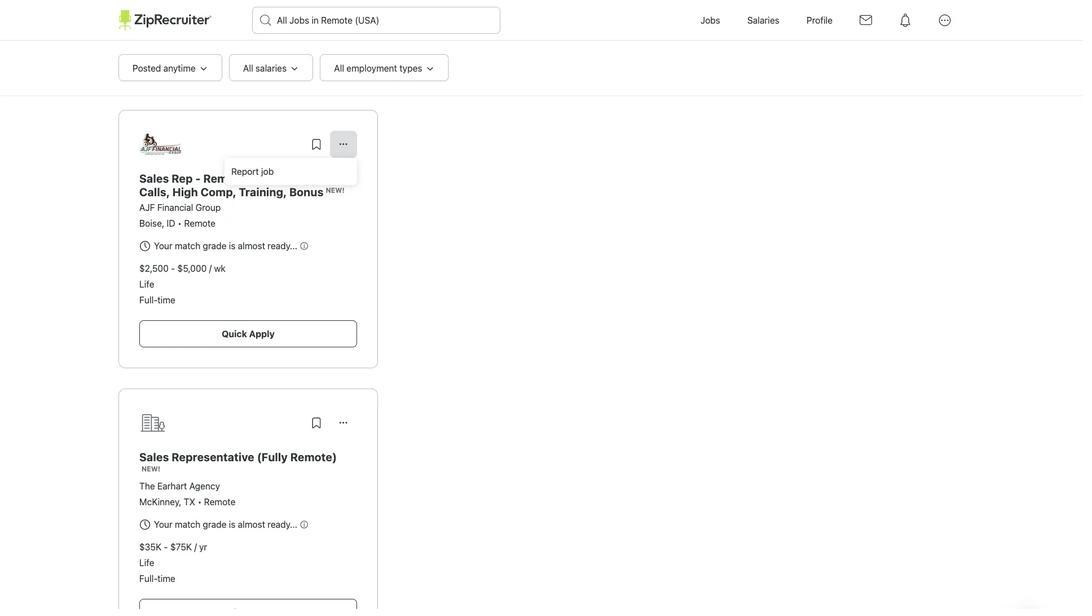 Task type: describe. For each thing, give the bounding box(es) containing it.
id
[[167, 218, 175, 229]]

life for sales rep - remote, no exp, no cold calls, high comp, training, bonus
[[139, 279, 154, 290]]

$2,500 - $5,000 / wk life full-time
[[139, 263, 226, 306]]

group
[[196, 202, 221, 213]]

posted
[[133, 63, 161, 74]]

ready... for sales representative (fully remote)
[[268, 519, 297, 530]]

anytime
[[163, 63, 196, 74]]

1 horizontal spatial new!
[[326, 186, 345, 194]]

/ for sales representative (fully remote)
[[194, 542, 197, 553]]

the earhart agency mckinney, tx • remote
[[139, 481, 235, 507]]

training,
[[239, 185, 287, 198]]

posted anytime button
[[118, 54, 222, 81]]

$5,000
[[177, 263, 207, 274]]

remote,
[[203, 172, 249, 185]]

salaries link
[[734, 0, 793, 41]]

- for sales representative (fully remote)
[[164, 542, 168, 553]]

remote)
[[290, 450, 337, 463]]

your for sales rep - remote, no exp, no cold calls, high comp, training, bonus
[[154, 241, 173, 251]]

remote for sales representative (fully remote)
[[204, 497, 235, 507]]

high
[[172, 185, 198, 198]]

• for sales rep - remote, no exp, no cold calls, high comp, training, bonus
[[178, 218, 182, 229]]

profile
[[807, 15, 833, 26]]

agency
[[189, 481, 220, 492]]

$35k
[[139, 542, 162, 553]]

time for sales rep - remote, no exp, no cold calls, high comp, training, bonus
[[158, 295, 175, 306]]

found
[[174, 84, 198, 95]]

boise, id link
[[139, 218, 175, 229]]

jobs
[[701, 15, 720, 26]]

wk
[[214, 263, 226, 274]]

your match grade is almost ready... button for sales rep - remote, no exp, no cold calls, high comp, training, bonus
[[138, 237, 309, 255]]

quick
[[222, 329, 247, 339]]

match for sales representative (fully remote)
[[175, 519, 200, 530]]

/ for sales rep - remote, no exp, no cold calls, high comp, training, bonus
[[209, 263, 212, 274]]

mckinney, tx link
[[139, 497, 195, 507]]

salaries
[[256, 63, 287, 74]]

save job for later image
[[310, 138, 323, 151]]

mckinney,
[[139, 497, 181, 507]]

sales representative (fully remote) new!
[[139, 450, 337, 473]]

salaries
[[747, 15, 780, 26]]

save job for later image
[[310, 416, 323, 430]]

- inside 'sales rep - remote, no exp, no cold calls, high comp, training, bonus'
[[195, 172, 201, 185]]

ajf
[[139, 202, 155, 213]]

all salaries
[[243, 63, 287, 74]]

all employment types
[[334, 63, 422, 74]]

1 vertical spatial jobs
[[154, 84, 172, 95]]

full- for sales representative (fully remote)
[[139, 574, 158, 584]]

your match grade is almost ready... button for sales representative (fully remote)
[[138, 516, 309, 534]]

all for salaries
[[243, 63, 253, 74]]

calls,
[[139, 185, 170, 198]]

sales rep - remote, no exp, no cold calls, high comp, training, bonus
[[139, 172, 338, 198]]

563,757
[[118, 84, 152, 95]]

Search job title or keyword search field
[[253, 7, 500, 33]]

is for sales representative (fully remote)
[[229, 519, 235, 530]]

all for jobs
[[118, 61, 138, 80]]

quick apply button
[[139, 320, 357, 348]]

remote for sales rep - remote, no exp, no cold calls, high comp, training, bonus
[[184, 218, 216, 229]]

representative
[[172, 450, 254, 463]]

almost for sales representative (fully remote)
[[238, 519, 265, 530]]

cold
[[313, 172, 338, 185]]

yr
[[199, 542, 207, 553]]

tx
[[184, 497, 195, 507]]



Task type: vqa. For each thing, say whether or not it's contained in the screenshot.
second time from the bottom of the page
yes



Task type: locate. For each thing, give the bounding box(es) containing it.
job
[[261, 166, 274, 177]]

life down $35k on the bottom left
[[139, 558, 154, 568]]

0 vertical spatial your match grade is almost ready... button
[[138, 237, 309, 255]]

$35k - $75k / yr life full-time
[[139, 542, 207, 584]]

your for sales representative (fully remote)
[[154, 519, 173, 530]]

2 your match grade is almost ready... button from the top
[[138, 516, 309, 534]]

life
[[139, 279, 154, 290], [139, 558, 154, 568]]

0 vertical spatial ready...
[[268, 241, 297, 251]]

2 is from the top
[[229, 519, 235, 530]]

(usa)
[[243, 84, 268, 95]]

the earhart agency link
[[139, 481, 220, 492]]

-
[[195, 172, 201, 185], [171, 263, 175, 274], [164, 542, 168, 553]]

is down the earhart agency mckinney, tx • remote on the left bottom
[[229, 519, 235, 530]]

•
[[178, 218, 182, 229], [198, 497, 202, 507]]

jobs link
[[687, 0, 734, 41]]

2 match from the top
[[175, 519, 200, 530]]

remote
[[209, 84, 241, 95], [184, 218, 216, 229], [204, 497, 235, 507]]

1 vertical spatial your
[[154, 519, 173, 530]]

sales up calls,
[[139, 172, 169, 185]]

1 almost from the top
[[238, 241, 265, 251]]

ziprecruiter image
[[118, 10, 212, 30]]

posted anytime
[[133, 63, 196, 74]]

is down comp,
[[229, 241, 235, 251]]

/ inside $35k - $75k / yr life full-time
[[194, 542, 197, 553]]

1 vertical spatial •
[[198, 497, 202, 507]]

your match grade is almost ready... up yr
[[154, 519, 297, 530]]

1 life from the top
[[139, 279, 154, 290]]

0 vertical spatial almost
[[238, 241, 265, 251]]

1 vertical spatial your match grade is almost ready...
[[154, 519, 297, 530]]

- left $75k at the bottom left
[[164, 542, 168, 553]]

grade up "wk"
[[203, 241, 227, 251]]

0 vertical spatial new!
[[326, 186, 345, 194]]

1 your match grade is almost ready... from the top
[[154, 241, 297, 251]]

the
[[139, 481, 155, 492]]

ajf financial group boise, id • remote
[[139, 202, 221, 229]]

2 horizontal spatial all
[[334, 63, 344, 74]]

0 vertical spatial /
[[209, 263, 212, 274]]

sales for sales rep - remote, no exp, no cold calls, high comp, training, bonus
[[139, 172, 169, 185]]

quick apply
[[222, 329, 275, 339]]

0 vertical spatial sales
[[139, 172, 169, 185]]

is for sales rep - remote, no exp, no cold calls, high comp, training, bonus
[[229, 241, 235, 251]]

grade for sales rep - remote, no exp, no cold calls, high comp, training, bonus
[[203, 241, 227, 251]]

0 vertical spatial your
[[154, 241, 173, 251]]

menu image
[[932, 7, 958, 33]]

your down mckinney,
[[154, 519, 173, 530]]

0 vertical spatial remote
[[209, 84, 241, 95]]

2 life from the top
[[139, 558, 154, 568]]

types
[[400, 63, 422, 74]]

0 horizontal spatial no
[[251, 172, 267, 185]]

2 vertical spatial remote
[[204, 497, 235, 507]]

earhart
[[157, 481, 187, 492]]

grade for sales representative (fully remote)
[[203, 519, 227, 530]]

1 no from the left
[[251, 172, 267, 185]]

all for employment
[[334, 63, 344, 74]]

1 is from the top
[[229, 241, 235, 251]]

2 sales from the top
[[139, 450, 169, 463]]

all up 563,757
[[118, 61, 138, 80]]

your match grade is almost ready... for sales rep - remote, no exp, no cold calls, high comp, training, bonus
[[154, 241, 297, 251]]

/
[[209, 263, 212, 274], [194, 542, 197, 553]]

sales up the
[[139, 450, 169, 463]]

ready...
[[268, 241, 297, 251], [268, 519, 297, 530]]

new! inside sales representative (fully remote) new!
[[142, 465, 160, 473]]

1 vertical spatial ready...
[[268, 519, 297, 530]]

2 ready... from the top
[[268, 519, 297, 530]]

1 horizontal spatial -
[[171, 263, 175, 274]]

0 vertical spatial jobs
[[141, 61, 172, 80]]

your match grade is almost ready... for sales representative (fully remote)
[[154, 519, 297, 530]]

0 vertical spatial -
[[195, 172, 201, 185]]

sales inside sales representative (fully remote) new!
[[139, 450, 169, 463]]

ready... for sales rep - remote, no exp, no cold calls, high comp, training, bonus
[[268, 241, 297, 251]]

0 horizontal spatial -
[[164, 542, 168, 553]]

is
[[229, 241, 235, 251], [229, 519, 235, 530]]

- right 'rep'
[[195, 172, 201, 185]]

your match grade is almost ready...
[[154, 241, 297, 251], [154, 519, 297, 530]]

2 time from the top
[[158, 574, 175, 584]]

all inside popup button
[[334, 63, 344, 74]]

2 your match grade is almost ready... from the top
[[154, 519, 297, 530]]

your match grade is almost ready... button up yr
[[138, 516, 309, 534]]

your
[[154, 241, 173, 251], [154, 519, 173, 530]]

job card menu element
[[330, 131, 357, 158]]

0 vertical spatial time
[[158, 295, 175, 306]]

no up bonus
[[295, 172, 311, 185]]

1 horizontal spatial no
[[295, 172, 311, 185]]

1 grade from the top
[[203, 241, 227, 251]]

match up $5,000
[[175, 241, 200, 251]]

profile link
[[793, 0, 846, 41]]

new!
[[326, 186, 345, 194], [142, 465, 160, 473]]

1 vertical spatial -
[[171, 263, 175, 274]]

grade up yr
[[203, 519, 227, 530]]

full-
[[139, 295, 158, 306], [139, 574, 158, 584]]

0 vertical spatial life
[[139, 279, 154, 290]]

exp,
[[269, 172, 293, 185]]

all salaries button
[[229, 54, 313, 81]]

0 vertical spatial your match grade is almost ready...
[[154, 241, 297, 251]]

1 your match grade is almost ready... button from the top
[[138, 237, 309, 255]]

report
[[231, 166, 259, 177]]

1 match from the top
[[175, 241, 200, 251]]

your down the boise, id link
[[154, 241, 173, 251]]

life for sales representative (fully remote)
[[139, 558, 154, 568]]

2 vertical spatial -
[[164, 542, 168, 553]]

remote inside all jobs 563,757 jobs found in remote (usa)
[[209, 84, 241, 95]]

0 horizontal spatial all
[[118, 61, 138, 80]]

almost
[[238, 241, 265, 251], [238, 519, 265, 530]]

match
[[175, 241, 200, 251], [175, 519, 200, 530]]

$75k
[[170, 542, 192, 553]]

1 vertical spatial full-
[[139, 574, 158, 584]]

your match grade is almost ready... button
[[138, 237, 309, 255], [138, 516, 309, 534]]

1 horizontal spatial •
[[198, 497, 202, 507]]

almost for sales rep - remote, no exp, no cold calls, high comp, training, bonus
[[238, 241, 265, 251]]

1 ready... from the top
[[268, 241, 297, 251]]

0 vertical spatial grade
[[203, 241, 227, 251]]

rep
[[172, 172, 193, 185]]

1 vertical spatial /
[[194, 542, 197, 553]]

all up the (usa)
[[243, 63, 253, 74]]

/ left yr
[[194, 542, 197, 553]]

2 horizontal spatial -
[[195, 172, 201, 185]]

remote inside 'ajf financial group boise, id • remote'
[[184, 218, 216, 229]]

1 vertical spatial almost
[[238, 519, 265, 530]]

in
[[200, 84, 207, 95]]

2 almost from the top
[[238, 519, 265, 530]]

all jobs 563,757 jobs found in remote (usa)
[[118, 61, 268, 95]]

time inside $35k - $75k / yr life full-time
[[158, 574, 175, 584]]

financial
[[157, 202, 193, 213]]

full- inside $2,500 - $5,000 / wk life full-time
[[139, 295, 158, 306]]

- inside $2,500 - $5,000 / wk life full-time
[[171, 263, 175, 274]]

0 horizontal spatial •
[[178, 218, 182, 229]]

0 vertical spatial •
[[178, 218, 182, 229]]

1 vertical spatial remote
[[184, 218, 216, 229]]

1 vertical spatial your match grade is almost ready... button
[[138, 516, 309, 534]]

0 vertical spatial match
[[175, 241, 200, 251]]

1 full- from the top
[[139, 295, 158, 306]]

notifications image
[[893, 7, 919, 33]]

• inside 'ajf financial group boise, id • remote'
[[178, 218, 182, 229]]

2 grade from the top
[[203, 519, 227, 530]]

your match grade is almost ready... button up "wk"
[[138, 237, 309, 255]]

1 vertical spatial grade
[[203, 519, 227, 530]]

remote down agency
[[204, 497, 235, 507]]

all inside all jobs 563,757 jobs found in remote (usa)
[[118, 61, 138, 80]]

1 vertical spatial sales
[[139, 450, 169, 463]]

2 your from the top
[[154, 519, 173, 530]]

boise,
[[139, 218, 164, 229]]

full- inside $35k - $75k / yr life full-time
[[139, 574, 158, 584]]

all
[[118, 61, 138, 80], [243, 63, 253, 74], [334, 63, 344, 74]]

- left $5,000
[[171, 263, 175, 274]]

sales for sales representative (fully remote) new!
[[139, 450, 169, 463]]

0 horizontal spatial /
[[194, 542, 197, 553]]

0 vertical spatial is
[[229, 241, 235, 251]]

/ left "wk"
[[209, 263, 212, 274]]

- for sales rep - remote, no exp, no cold calls, high comp, training, bonus
[[171, 263, 175, 274]]

all employment types button
[[320, 54, 449, 81]]

2 no from the left
[[295, 172, 311, 185]]

2 full- from the top
[[139, 574, 158, 584]]

employment
[[347, 63, 397, 74]]

• right the tx
[[198, 497, 202, 507]]

$2,500
[[139, 263, 169, 274]]

• right id
[[178, 218, 182, 229]]

life down $2,500
[[139, 279, 154, 290]]

jobs
[[141, 61, 172, 80], [154, 84, 172, 95]]

1 vertical spatial is
[[229, 519, 235, 530]]

time inside $2,500 - $5,000 / wk life full-time
[[158, 295, 175, 306]]

time
[[158, 295, 175, 306], [158, 574, 175, 584]]

• inside the earhart agency mckinney, tx • remote
[[198, 497, 202, 507]]

match down the tx
[[175, 519, 200, 530]]

remote inside the earhart agency mckinney, tx • remote
[[204, 497, 235, 507]]

your match grade is almost ready... up "wk"
[[154, 241, 297, 251]]

jobs up 563,757
[[141, 61, 172, 80]]

0 horizontal spatial new!
[[142, 465, 160, 473]]

sales
[[139, 172, 169, 185], [139, 450, 169, 463]]

(fully
[[257, 450, 288, 463]]

1 vertical spatial time
[[158, 574, 175, 584]]

new! down cold
[[326, 186, 345, 194]]

grade
[[203, 241, 227, 251], [203, 519, 227, 530]]

1 vertical spatial match
[[175, 519, 200, 530]]

remote right in
[[209, 84, 241, 95]]

apply
[[249, 329, 275, 339]]

None button
[[330, 131, 357, 158], [330, 410, 357, 437], [330, 131, 357, 158], [330, 410, 357, 437]]

sales inside 'sales rep - remote, no exp, no cold calls, high comp, training, bonus'
[[139, 172, 169, 185]]

time down $75k at the bottom left
[[158, 574, 175, 584]]

time down $2,500
[[158, 295, 175, 306]]

full- down $35k on the bottom left
[[139, 574, 158, 584]]

sales rep - remote, no exp, no cold calls, high comp, training, bonus image
[[139, 131, 185, 158]]

life inside $2,500 - $5,000 / wk life full-time
[[139, 279, 154, 290]]

/ inside $2,500 - $5,000 / wk life full-time
[[209, 263, 212, 274]]

full- down $2,500
[[139, 295, 158, 306]]

new! up the
[[142, 465, 160, 473]]

life inside $35k - $75k / yr life full-time
[[139, 558, 154, 568]]

1 horizontal spatial all
[[243, 63, 253, 74]]

jobs down the posted anytime
[[154, 84, 172, 95]]

no
[[251, 172, 267, 185], [295, 172, 311, 185]]

comp,
[[201, 185, 236, 198]]

1 time from the top
[[158, 295, 175, 306]]

no up training,
[[251, 172, 267, 185]]

- inside $35k - $75k / yr life full-time
[[164, 542, 168, 553]]

bonus
[[289, 185, 324, 198]]

all left employment
[[334, 63, 344, 74]]

match for sales rep - remote, no exp, no cold calls, high comp, training, bonus
[[175, 241, 200, 251]]

1 vertical spatial life
[[139, 558, 154, 568]]

1 sales from the top
[[139, 172, 169, 185]]

• for sales representative (fully remote)
[[198, 497, 202, 507]]

main element
[[118, 0, 965, 41]]

remote down group
[[184, 218, 216, 229]]

0 vertical spatial full-
[[139, 295, 158, 306]]

all inside 'popup button'
[[243, 63, 253, 74]]

1 your from the top
[[154, 241, 173, 251]]

1 vertical spatial new!
[[142, 465, 160, 473]]

ajf financial group link
[[139, 202, 221, 213]]

full- for sales rep - remote, no exp, no cold calls, high comp, training, bonus
[[139, 295, 158, 306]]

time for sales representative (fully remote)
[[158, 574, 175, 584]]

report job
[[231, 166, 274, 177]]

1 horizontal spatial /
[[209, 263, 212, 274]]



